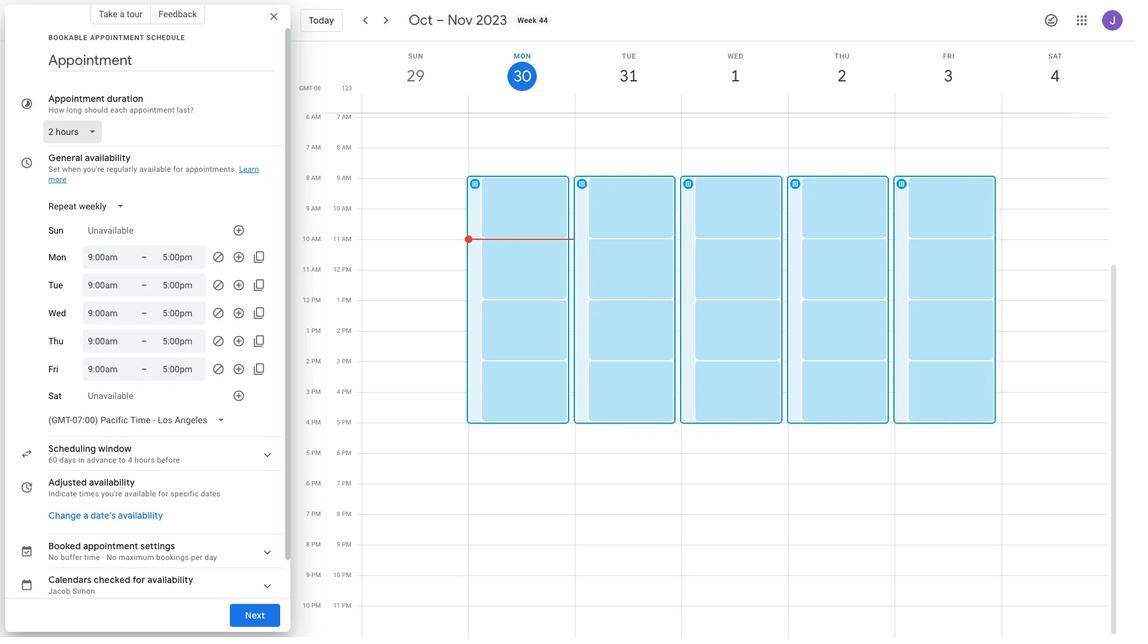 Task type: locate. For each thing, give the bounding box(es) containing it.
0 horizontal spatial mon
[[48, 252, 66, 262]]

for down maximum
[[133, 574, 145, 586]]

take a tour button
[[90, 4, 151, 24]]

1 vertical spatial 10 pm
[[303, 602, 321, 609]]

tue inside the tue 31
[[622, 52, 636, 60]]

mon up monday, october 30, today element
[[514, 52, 531, 60]]

0 horizontal spatial sun
[[48, 225, 64, 236]]

thu left start time on thursdays text field
[[48, 336, 64, 346]]

availability down bookings
[[147, 574, 193, 586]]

1 horizontal spatial a
[[120, 9, 125, 19]]

wed for wed 1
[[728, 52, 744, 60]]

0 vertical spatial 5 pm
[[337, 419, 351, 426]]

0 horizontal spatial 12 pm
[[303, 297, 321, 304]]

– right start time on fridays text field
[[141, 364, 147, 374]]

you're inside the adjusted availability indicate times you're available for specific dates
[[101, 490, 122, 499]]

0 horizontal spatial 3 pm
[[306, 388, 321, 395]]

End time on Wednesdays text field
[[162, 306, 201, 321]]

sat up 'scheduling'
[[48, 391, 61, 401]]

10 am
[[333, 205, 351, 212], [302, 236, 321, 243]]

availability inside calendars checked for availability jacob simon
[[147, 574, 193, 586]]

0 vertical spatial a
[[120, 9, 125, 19]]

fri up friday, november 3 element on the top
[[943, 52, 955, 60]]

grid
[[295, 41, 1119, 637]]

mon
[[514, 52, 531, 60], [48, 252, 66, 262]]

2 no from the left
[[106, 553, 117, 562]]

10 pm up 11 pm
[[333, 572, 351, 579]]

1 horizontal spatial wed
[[728, 52, 744, 60]]

1
[[730, 66, 739, 87], [337, 297, 340, 304], [306, 327, 310, 334]]

you're
[[83, 165, 104, 174], [101, 490, 122, 499]]

1 horizontal spatial for
[[158, 490, 168, 499]]

maximum
[[119, 553, 154, 562]]

mon left "start time on mondays" text field in the left of the page
[[48, 252, 66, 262]]

booked appointment settings no buffer time · no maximum bookings per day
[[48, 541, 217, 562]]

1 vertical spatial unavailable
[[88, 391, 134, 401]]

2 horizontal spatial 3
[[943, 66, 952, 87]]

0 horizontal spatial wed
[[48, 308, 66, 318]]

to
[[119, 456, 126, 465]]

tue
[[622, 52, 636, 60], [48, 280, 63, 290]]

1 vertical spatial fri
[[48, 364, 58, 374]]

availability down to
[[89, 477, 135, 488]]

End time on Fridays text field
[[162, 362, 201, 377]]

0 vertical spatial unavailable
[[88, 225, 134, 236]]

when
[[62, 165, 81, 174]]

0 horizontal spatial fri
[[48, 364, 58, 374]]

fri left start time on fridays text field
[[48, 364, 58, 374]]

sat inside 4 column header
[[1048, 52, 1063, 60]]

unavailable up "start time on mondays" text field in the left of the page
[[88, 225, 134, 236]]

– left end time on wednesdays text field
[[141, 308, 147, 318]]

wed inside 1 column header
[[728, 52, 744, 60]]

2 vertical spatial 2
[[306, 358, 310, 365]]

1 vertical spatial 1 pm
[[306, 327, 321, 334]]

wed up wednesday, november 1 element
[[728, 52, 744, 60]]

0 vertical spatial 2 pm
[[337, 327, 351, 334]]

thursday, november 2 element
[[827, 62, 857, 91]]

you're down general availability
[[83, 165, 104, 174]]

1 vertical spatial 9 pm
[[306, 572, 321, 579]]

appointment inside booked appointment settings no buffer time · no maximum bookings per day
[[83, 541, 138, 552]]

appointment
[[130, 106, 175, 115], [83, 541, 138, 552]]

1 horizontal spatial 7 pm
[[337, 480, 351, 487]]

for left "appointments."
[[173, 165, 183, 174]]

adjusted availability indicate times you're available for specific dates
[[48, 477, 221, 499]]

0 vertical spatial 8 pm
[[337, 511, 351, 518]]

2 vertical spatial for
[[133, 574, 145, 586]]

feedback button
[[151, 4, 205, 24]]

availability down the adjusted availability indicate times you're available for specific dates
[[118, 510, 163, 521]]

4 pm
[[337, 388, 351, 395], [306, 419, 321, 426]]

sun up 29
[[408, 52, 424, 60]]

learn more
[[48, 165, 259, 184]]

–
[[436, 11, 444, 29], [141, 252, 147, 262], [141, 280, 147, 290], [141, 308, 147, 318], [141, 336, 147, 346], [141, 364, 147, 374]]

booked
[[48, 541, 81, 552]]

fri inside 3 column header
[[943, 52, 955, 60]]

2 horizontal spatial for
[[173, 165, 183, 174]]

wed
[[728, 52, 744, 60], [48, 308, 66, 318]]

last?
[[177, 106, 194, 115]]

1 vertical spatial 6
[[337, 450, 340, 457]]

9 am
[[337, 174, 351, 181], [306, 205, 321, 212]]

0 vertical spatial sun
[[408, 52, 424, 60]]

0 vertical spatial 8 am
[[337, 144, 351, 151]]

0 horizontal spatial 8 pm
[[306, 541, 321, 548]]

7
[[337, 113, 340, 120], [306, 144, 310, 151], [337, 480, 340, 487], [306, 511, 310, 518]]

1 vertical spatial 9 am
[[306, 205, 321, 212]]

– right "start time on mondays" text field in the left of the page
[[141, 252, 147, 262]]

4
[[1050, 66, 1059, 87], [337, 388, 340, 395], [306, 419, 310, 426], [128, 456, 132, 465]]

0 vertical spatial 7 am
[[337, 113, 351, 120]]

1 horizontal spatial 8 pm
[[337, 511, 351, 518]]

availability
[[85, 152, 131, 164], [89, 477, 135, 488], [118, 510, 163, 521], [147, 574, 193, 586]]

sat for sat 4
[[1048, 52, 1063, 60]]

Start time on Fridays text field
[[88, 362, 126, 377]]

a left tour
[[120, 9, 125, 19]]

8 am down 6 am on the left top
[[306, 174, 321, 181]]

1 vertical spatial available
[[124, 490, 156, 499]]

30
[[513, 66, 530, 87]]

1 vertical spatial 7 am
[[306, 144, 321, 151]]

– for wed
[[141, 308, 147, 318]]

0 vertical spatial 6 pm
[[337, 450, 351, 457]]

general availability
[[48, 152, 131, 164]]

0 vertical spatial 2
[[837, 66, 846, 87]]

0 vertical spatial 5
[[337, 419, 340, 426]]

1 vertical spatial wed
[[48, 308, 66, 318]]

tue left start time on tuesdays text field
[[48, 280, 63, 290]]

End time on Mondays text field
[[162, 250, 201, 265]]

buffer
[[61, 553, 82, 562]]

0 vertical spatial available
[[139, 165, 171, 174]]

1 vertical spatial for
[[158, 490, 168, 499]]

1 horizontal spatial 9 pm
[[337, 541, 351, 548]]

mon inside 'mon 30'
[[514, 52, 531, 60]]

saturday, november 4 element
[[1041, 62, 1070, 91]]

1 vertical spatial 8 am
[[306, 174, 321, 181]]

9
[[337, 174, 340, 181], [306, 205, 310, 212], [337, 541, 340, 548], [306, 572, 310, 579]]

unavailable for sat
[[88, 391, 134, 401]]

appointment
[[90, 34, 144, 42]]

gmt-
[[299, 85, 314, 92]]

2 inside thu 2
[[837, 66, 846, 87]]

date's
[[90, 510, 116, 521]]

0 horizontal spatial a
[[83, 510, 88, 521]]

1 horizontal spatial sat
[[1048, 52, 1063, 60]]

no down booked
[[48, 553, 59, 562]]

appointment down duration
[[130, 106, 175, 115]]

2 horizontal spatial 2
[[837, 66, 846, 87]]

wed left start time on wednesdays text field
[[48, 308, 66, 318]]

tue up 31
[[622, 52, 636, 60]]

2023
[[476, 11, 507, 29]]

mon for mon 30
[[514, 52, 531, 60]]

None field
[[43, 120, 107, 143], [43, 195, 134, 218], [43, 409, 235, 432], [43, 120, 107, 143], [43, 195, 134, 218], [43, 409, 235, 432]]

thu up thursday, november 2 element
[[835, 52, 850, 60]]

should
[[84, 106, 108, 115]]

2 horizontal spatial 1
[[730, 66, 739, 87]]

0 horizontal spatial 11 am
[[302, 266, 321, 273]]

1 horizontal spatial fri
[[943, 52, 955, 60]]

available right regularly
[[139, 165, 171, 174]]

1 vertical spatial 11 am
[[302, 266, 321, 273]]

window
[[98, 443, 132, 455]]

0 vertical spatial 7 pm
[[337, 480, 351, 487]]

0 vertical spatial 6
[[306, 113, 310, 120]]

1 horizontal spatial 12
[[333, 266, 340, 273]]

1 vertical spatial 11
[[302, 266, 310, 273]]

per
[[191, 553, 203, 562]]

1 vertical spatial 2
[[337, 327, 340, 334]]

5
[[337, 419, 340, 426], [306, 450, 310, 457]]

10 pm left 11 pm
[[303, 602, 321, 609]]

a
[[120, 9, 125, 19], [83, 510, 88, 521]]

feedback
[[158, 9, 197, 19]]

sun 29
[[406, 52, 424, 87]]

– right start time on tuesdays text field
[[141, 280, 147, 290]]

wed for wed
[[48, 308, 66, 318]]

for
[[173, 165, 183, 174], [158, 490, 168, 499], [133, 574, 145, 586]]

unavailable
[[88, 225, 134, 236], [88, 391, 134, 401]]

0 vertical spatial sat
[[1048, 52, 1063, 60]]

– left 'end time on thursdays' "text box"
[[141, 336, 147, 346]]

fri for fri
[[48, 364, 58, 374]]

11 am
[[333, 236, 351, 243], [302, 266, 321, 273]]

you're up "change a date's availability" button
[[101, 490, 122, 499]]

set
[[48, 165, 60, 174]]

2 column header
[[788, 41, 895, 113]]

1 vertical spatial 2 pm
[[306, 358, 321, 365]]

1 horizontal spatial 12 pm
[[333, 266, 351, 273]]

sun for sun
[[48, 225, 64, 236]]

wednesday, november 1 element
[[721, 62, 750, 91]]

thu inside '2' column header
[[835, 52, 850, 60]]

fri
[[943, 52, 955, 60], [48, 364, 58, 374]]

before
[[157, 456, 180, 465]]

11 pm
[[333, 602, 351, 609]]

1 horizontal spatial 3
[[337, 358, 340, 365]]

1 vertical spatial mon
[[48, 252, 66, 262]]

sat up saturday, november 4 element
[[1048, 52, 1063, 60]]

regularly
[[106, 165, 137, 174]]

1 vertical spatial 5
[[306, 450, 310, 457]]

a left date's
[[83, 510, 88, 521]]

44
[[539, 16, 548, 25]]

1 horizontal spatial thu
[[835, 52, 850, 60]]

a inside "change a date's availability" button
[[83, 510, 88, 521]]

0 vertical spatial tue
[[622, 52, 636, 60]]

a inside take a tour button
[[120, 9, 125, 19]]

0 horizontal spatial 5 pm
[[306, 450, 321, 457]]

1 unavailable from the top
[[88, 225, 134, 236]]

0 horizontal spatial 9 pm
[[306, 572, 321, 579]]

1 horizontal spatial 1
[[337, 297, 340, 304]]

1 vertical spatial appointment
[[83, 541, 138, 552]]

1 pm
[[337, 297, 351, 304], [306, 327, 321, 334]]

3 inside fri 3
[[943, 66, 952, 87]]

08
[[314, 85, 321, 92]]

0 vertical spatial 3 pm
[[337, 358, 351, 365]]

Add title text field
[[48, 51, 275, 70]]

2 unavailable from the top
[[88, 391, 134, 401]]

11
[[333, 236, 340, 243], [302, 266, 310, 273], [333, 602, 340, 609]]

0 vertical spatial 9 am
[[337, 174, 351, 181]]

1 vertical spatial 3
[[337, 358, 340, 365]]

1 horizontal spatial 6 pm
[[337, 450, 351, 457]]

oct – nov 2023
[[409, 11, 507, 29]]

0 horizontal spatial sat
[[48, 391, 61, 401]]

7 pm
[[337, 480, 351, 487], [306, 511, 321, 518]]

0 vertical spatial 9 pm
[[337, 541, 351, 548]]

1 horizontal spatial 8 am
[[337, 144, 351, 151]]

0 horizontal spatial 5
[[306, 450, 310, 457]]

6
[[306, 113, 310, 120], [337, 450, 340, 457], [306, 480, 310, 487]]

6 pm
[[337, 450, 351, 457], [306, 480, 321, 487]]

7 am down 123
[[337, 113, 351, 120]]

change a date's availability button
[[43, 504, 168, 527]]

sun inside sun 29
[[408, 52, 424, 60]]

1 horizontal spatial tue
[[622, 52, 636, 60]]

sun
[[408, 52, 424, 60], [48, 225, 64, 236]]

available down hours
[[124, 490, 156, 499]]

0 horizontal spatial 8 am
[[306, 174, 321, 181]]

12
[[333, 266, 340, 273], [303, 297, 310, 304]]

1 vertical spatial sat
[[48, 391, 61, 401]]

5 pm
[[337, 419, 351, 426], [306, 450, 321, 457]]

1 horizontal spatial no
[[106, 553, 117, 562]]

for left specific
[[158, 490, 168, 499]]

8 am down 123
[[337, 144, 351, 151]]

8
[[337, 144, 340, 151], [306, 174, 310, 181], [337, 511, 340, 518], [306, 541, 310, 548]]

6 am
[[306, 113, 321, 120]]

1 vertical spatial a
[[83, 510, 88, 521]]

1 vertical spatial 12 pm
[[303, 297, 321, 304]]

1 vertical spatial 10 am
[[302, 236, 321, 243]]

7 am
[[337, 113, 351, 120], [306, 144, 321, 151]]

1 vertical spatial 7 pm
[[306, 511, 321, 518]]

availability up regularly
[[85, 152, 131, 164]]

scheduling window 60 days in advance to 4 hours before
[[48, 443, 180, 465]]

8 pm
[[337, 511, 351, 518], [306, 541, 321, 548]]

no
[[48, 553, 59, 562], [106, 553, 117, 562]]

0 horizontal spatial tue
[[48, 280, 63, 290]]

7 am down 6 am on the left top
[[306, 144, 321, 151]]

appointment up ·
[[83, 541, 138, 552]]

unavailable down start time on fridays text field
[[88, 391, 134, 401]]

0 vertical spatial thu
[[835, 52, 850, 60]]

thu
[[835, 52, 850, 60], [48, 336, 64, 346]]

0 horizontal spatial for
[[133, 574, 145, 586]]

no right ·
[[106, 553, 117, 562]]

a for take
[[120, 9, 125, 19]]

3
[[943, 66, 952, 87], [337, 358, 340, 365], [306, 388, 310, 395]]

sun down more
[[48, 225, 64, 236]]



Task type: vqa. For each thing, say whether or not it's contained in the screenshot.


Task type: describe. For each thing, give the bounding box(es) containing it.
learn
[[239, 165, 259, 174]]

– for fri
[[141, 364, 147, 374]]

how
[[48, 106, 65, 115]]

change
[[48, 510, 81, 521]]

schedule
[[146, 34, 185, 42]]

tuesday, october 31 element
[[614, 62, 643, 91]]

0 vertical spatial 12
[[333, 266, 340, 273]]

fri for fri 3
[[943, 52, 955, 60]]

thu for thu 2
[[835, 52, 850, 60]]

0 horizontal spatial 7 pm
[[306, 511, 321, 518]]

1 vertical spatial 5 pm
[[306, 450, 321, 457]]

29
[[406, 66, 424, 87]]

day
[[205, 553, 217, 562]]

take
[[99, 9, 117, 19]]

bookable
[[48, 34, 88, 42]]

– right oct
[[436, 11, 444, 29]]

scheduling
[[48, 443, 96, 455]]

appointment inside appointment duration how long should each appointment last?
[[130, 106, 175, 115]]

0 vertical spatial 11 am
[[333, 236, 351, 243]]

times
[[79, 490, 99, 499]]

hours
[[135, 456, 155, 465]]

availability inside the adjusted availability indicate times you're available for specific dates
[[89, 477, 135, 488]]

duration
[[107, 93, 143, 104]]

2 vertical spatial 11
[[333, 602, 340, 609]]

1 horizontal spatial 7 am
[[337, 113, 351, 120]]

more
[[48, 175, 67, 184]]

sat 4
[[1048, 52, 1063, 87]]

tue 31
[[619, 52, 637, 87]]

123
[[341, 85, 352, 92]]

general
[[48, 152, 83, 164]]

sat for sat
[[48, 391, 61, 401]]

1 horizontal spatial 1 pm
[[337, 297, 351, 304]]

appointment
[[48, 93, 105, 104]]

sun for sun 29
[[408, 52, 424, 60]]

grid containing 29
[[295, 41, 1119, 637]]

checked
[[94, 574, 131, 586]]

specific
[[170, 490, 199, 499]]

0 horizontal spatial 2
[[306, 358, 310, 365]]

week
[[517, 16, 537, 25]]

1 vertical spatial 12
[[303, 297, 310, 304]]

learn more link
[[48, 165, 259, 184]]

0 horizontal spatial 1
[[306, 327, 310, 334]]

1 vertical spatial 8 pm
[[306, 541, 321, 548]]

calendars
[[48, 574, 92, 586]]

take a tour
[[99, 9, 143, 19]]

tour
[[127, 9, 143, 19]]

1 horizontal spatial 4 pm
[[337, 388, 351, 395]]

30 column header
[[468, 41, 576, 113]]

31
[[619, 66, 637, 87]]

unavailable for sun
[[88, 225, 134, 236]]

0 vertical spatial 11
[[333, 236, 340, 243]]

days
[[59, 456, 76, 465]]

1 horizontal spatial 2 pm
[[337, 327, 351, 334]]

fri 3
[[943, 52, 955, 87]]

sunday, october 29 element
[[401, 62, 430, 91]]

0 horizontal spatial 10 am
[[302, 236, 321, 243]]

tue for tue 31
[[622, 52, 636, 60]]

60
[[48, 456, 57, 465]]

0 vertical spatial 12 pm
[[333, 266, 351, 273]]

4 inside sat 4
[[1050, 66, 1059, 87]]

0 horizontal spatial 6 pm
[[306, 480, 321, 487]]

gmt-08
[[299, 85, 321, 92]]

thu 2
[[835, 52, 850, 87]]

1 no from the left
[[48, 553, 59, 562]]

3 column header
[[895, 41, 1002, 113]]

today button
[[301, 5, 342, 36]]

·
[[102, 553, 104, 562]]

End time on Thursdays text field
[[162, 334, 201, 349]]

dates
[[201, 490, 221, 499]]

bookings
[[156, 553, 189, 562]]

1 vertical spatial 3 pm
[[306, 388, 321, 395]]

4 inside scheduling window 60 days in advance to 4 hours before
[[128, 456, 132, 465]]

Start time on Tuesdays text field
[[88, 278, 126, 293]]

0 horizontal spatial 10 pm
[[303, 602, 321, 609]]

2 vertical spatial 6
[[306, 480, 310, 487]]

1 horizontal spatial 10 am
[[333, 205, 351, 212]]

Start time on Wednesdays text field
[[88, 306, 126, 321]]

0 horizontal spatial 2 pm
[[306, 358, 321, 365]]

monday, october 30, today element
[[508, 62, 537, 91]]

Start time on Mondays text field
[[88, 250, 126, 265]]

set when you're regularly available for appointments.
[[48, 165, 237, 174]]

31 column header
[[575, 41, 682, 113]]

bookable appointment schedule
[[48, 34, 185, 42]]

wed 1
[[728, 52, 744, 87]]

mon 30
[[513, 52, 531, 87]]

friday, november 3 element
[[934, 62, 963, 91]]

in
[[78, 456, 85, 465]]

0 vertical spatial 10 pm
[[333, 572, 351, 579]]

availability inside "change a date's availability" button
[[118, 510, 163, 521]]

available inside the adjusted availability indicate times you're available for specific dates
[[124, 490, 156, 499]]

0 horizontal spatial 9 am
[[306, 205, 321, 212]]

– for tue
[[141, 280, 147, 290]]

today
[[309, 15, 334, 26]]

next button
[[230, 600, 280, 631]]

nov
[[448, 11, 473, 29]]

week 44
[[517, 16, 548, 25]]

Start time on Thursdays text field
[[88, 334, 126, 349]]

1 horizontal spatial 9 am
[[337, 174, 351, 181]]

for inside calendars checked for availability jacob simon
[[133, 574, 145, 586]]

calendars checked for availability jacob simon
[[48, 574, 193, 596]]

time
[[84, 553, 100, 562]]

1 vertical spatial 4 pm
[[306, 419, 321, 426]]

thu for thu
[[48, 336, 64, 346]]

simon
[[72, 587, 95, 596]]

1 column header
[[681, 41, 789, 113]]

appointments.
[[185, 165, 237, 174]]

0 horizontal spatial 3
[[306, 388, 310, 395]]

– for thu
[[141, 336, 147, 346]]

0 vertical spatial you're
[[83, 165, 104, 174]]

0 horizontal spatial 1 pm
[[306, 327, 321, 334]]

appointment duration how long should each appointment last?
[[48, 93, 194, 115]]

each
[[110, 106, 127, 115]]

adjusted
[[48, 477, 87, 488]]

29 column header
[[362, 41, 469, 113]]

long
[[67, 106, 82, 115]]

change a date's availability
[[48, 510, 163, 521]]

jacob
[[48, 587, 70, 596]]

a for change
[[83, 510, 88, 521]]

4 column header
[[1001, 41, 1109, 113]]

for inside the adjusted availability indicate times you're available for specific dates
[[158, 490, 168, 499]]

oct
[[409, 11, 433, 29]]

advance
[[87, 456, 117, 465]]

1 inside wed 1
[[730, 66, 739, 87]]

indicate
[[48, 490, 77, 499]]

tue for tue
[[48, 280, 63, 290]]

End time on Tuesdays text field
[[162, 278, 201, 293]]

mon for mon
[[48, 252, 66, 262]]

next
[[245, 610, 265, 621]]

settings
[[140, 541, 175, 552]]

– for mon
[[141, 252, 147, 262]]

1 vertical spatial 1
[[337, 297, 340, 304]]

0 horizontal spatial 7 am
[[306, 144, 321, 151]]



